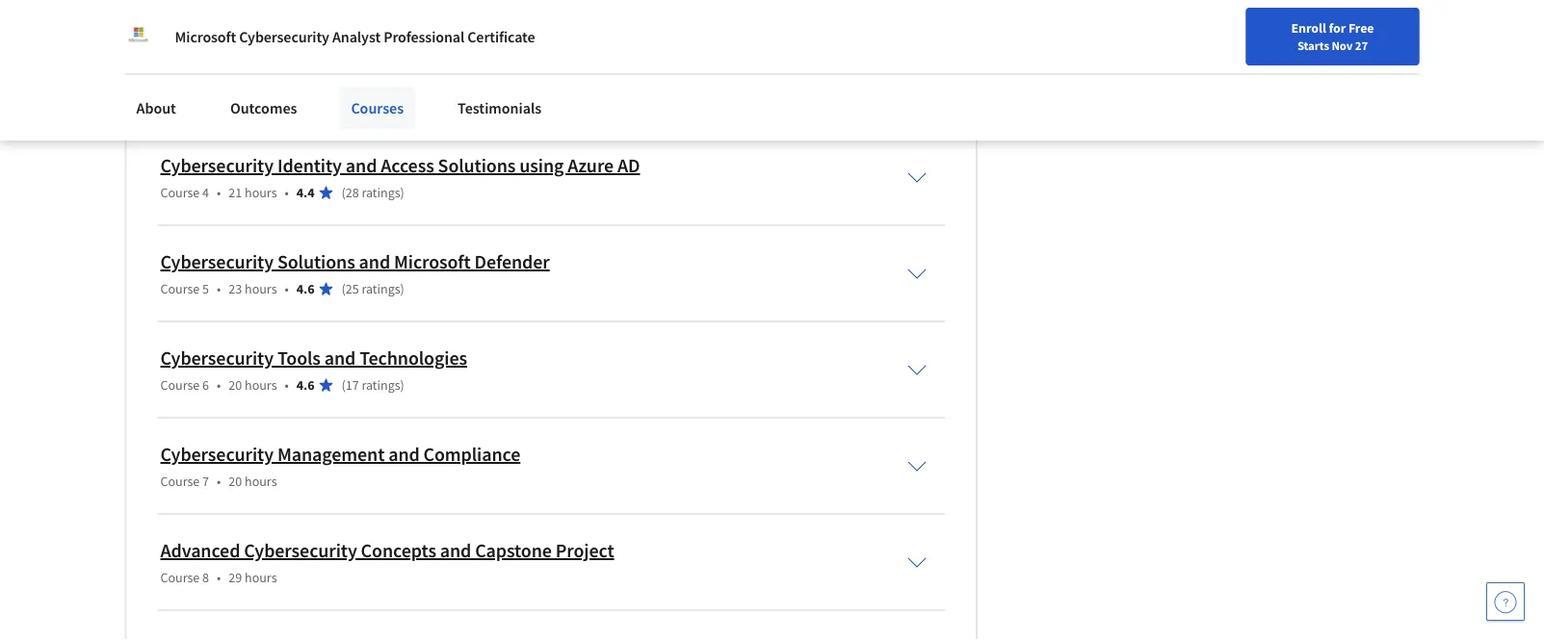 Task type: vqa. For each thing, say whether or not it's contained in the screenshot.
bottom 20
yes



Task type: locate. For each thing, give the bounding box(es) containing it.
) down cybersecurity identity and access solutions using azure ad link
[[400, 184, 404, 202]]

about
[[136, 98, 176, 118]]

microsoft
[[175, 27, 236, 46], [394, 250, 471, 274]]

and for identity
[[346, 154, 377, 178]]

•
[[217, 184, 221, 202], [285, 184, 289, 202], [217, 281, 221, 298], [285, 281, 289, 298], [217, 377, 221, 394], [285, 377, 289, 394], [217, 473, 221, 491], [217, 570, 221, 587]]

solutions down testimonials
[[438, 154, 516, 178]]

cybersecurity up 7
[[160, 443, 274, 467]]

hours for solutions
[[245, 281, 277, 298]]

concepts
[[361, 539, 436, 563]]

2 ratings from the top
[[362, 281, 400, 298]]

cybersecurity inside the advanced cybersecurity concepts and capstone project course 8 • 29 hours
[[244, 539, 357, 563]]

4.6
[[297, 281, 315, 298], [297, 377, 315, 394]]

17
[[346, 377, 359, 394]]

0 vertical spatial (
[[341, 184, 346, 202]]

3 course from the top
[[160, 377, 200, 394]]

for
[[1329, 19, 1346, 37]]

0 horizontal spatial solutions
[[277, 250, 355, 274]]

21
[[229, 184, 242, 202]]

cybersecurity management and compliance course 7 • 20 hours
[[160, 443, 520, 491]]

ratings for microsoft
[[362, 281, 400, 298]]

• down tools
[[285, 377, 289, 394]]

coursera image
[[23, 54, 145, 85]]

1 hours from the top
[[245, 184, 277, 202]]

capstone
[[475, 539, 552, 563]]

8
[[202, 570, 209, 587]]

hours right 23
[[245, 281, 277, 298]]

0 vertical spatial 4.6
[[297, 281, 315, 298]]

security testing
[[467, 83, 556, 101]]

( down cybersecurity tools and technologies
[[341, 377, 346, 394]]

6
[[202, 377, 209, 394]]

you'll
[[198, 45, 235, 64]]

( 25 ratings )
[[341, 281, 404, 298]]

0 vertical spatial ratings
[[362, 184, 400, 202]]

microsoft up ( 25 ratings ) on the left
[[394, 250, 471, 274]]

hours right 7
[[245, 473, 277, 491]]

0 vertical spatial 20
[[229, 377, 242, 394]]

and left compliance
[[388, 443, 420, 467]]

1 horizontal spatial microsoft
[[394, 250, 471, 274]]

( down the 'cybersecurity solutions and microsoft defender' link
[[341, 281, 346, 298]]

azure
[[568, 154, 614, 178]]

1 4.6 from the top
[[297, 281, 315, 298]]

compliance
[[423, 443, 520, 467]]

enroll for free starts nov 27
[[1291, 19, 1374, 53]]

• inside the advanced cybersecurity concepts and capstone project course 8 • 29 hours
[[217, 570, 221, 587]]

29
[[229, 570, 242, 587]]

3 ( from the top
[[341, 377, 346, 394]]

4.4
[[297, 184, 315, 202]]

advanced cybersecurity concepts and capstone project link
[[160, 539, 614, 563]]

find your new career link
[[944, 58, 1084, 82]]

cybersecurity up course 4 • 21 hours •
[[160, 154, 274, 178]]

microsoft cybersecurity analyst professional certificate
[[175, 27, 535, 46]]

4 hours from the top
[[245, 473, 277, 491]]

4.6 left 25
[[297, 281, 315, 298]]

show notifications image
[[1284, 63, 1307, 86]]

outcomes link
[[219, 87, 309, 129]]

(
[[341, 184, 346, 202], [341, 281, 346, 298], [341, 377, 346, 394]]

2 testing from the left
[[516, 83, 556, 101]]

cybersecurity down cybersecurity management and compliance course 7 • 20 hours
[[244, 539, 357, 563]]

1 vertical spatial (
[[341, 281, 346, 298]]

)
[[400, 184, 404, 202], [400, 281, 404, 298], [400, 377, 404, 394]]

4.6 down tools
[[297, 377, 315, 394]]

skills
[[160, 45, 195, 64]]

• right 8
[[217, 570, 221, 587]]

2 vertical spatial (
[[341, 377, 346, 394]]

• right 6
[[217, 377, 221, 394]]

• left 4.4
[[285, 184, 289, 202]]

2 ) from the top
[[400, 281, 404, 298]]

1 horizontal spatial security
[[467, 83, 513, 101]]

testing right the system
[[394, 83, 434, 101]]

25
[[346, 281, 359, 298]]

2 vertical spatial )
[[400, 377, 404, 394]]

hours right 6
[[245, 377, 277, 394]]

hours right the 21
[[245, 184, 277, 202]]

0 horizontal spatial testing
[[394, 83, 434, 101]]

) for technologies
[[400, 377, 404, 394]]

course left 6
[[160, 377, 200, 394]]

cybersecurity identity and access solutions using azure ad link
[[160, 154, 640, 178]]

0 horizontal spatial security
[[271, 83, 317, 101]]

20 right 6
[[229, 377, 242, 394]]

advanced
[[160, 539, 240, 563]]

20
[[229, 377, 242, 394], [229, 473, 242, 491]]

28
[[346, 184, 359, 202]]

2 4.6 from the top
[[297, 377, 315, 394]]

0 vertical spatial )
[[400, 184, 404, 202]]

testing
[[394, 83, 434, 101], [516, 83, 556, 101]]

0 vertical spatial microsoft
[[175, 27, 236, 46]]

2 hours from the top
[[245, 281, 277, 298]]

4 course from the top
[[160, 473, 200, 491]]

) right 25
[[400, 281, 404, 298]]

security
[[271, 83, 317, 101], [467, 83, 513, 101]]

( for solutions
[[341, 281, 346, 298]]

20 right 7
[[229, 473, 242, 491]]

outcomes
[[230, 98, 297, 118]]

hours
[[245, 184, 277, 202], [245, 281, 277, 298], [245, 377, 277, 394], [245, 473, 277, 491], [245, 570, 277, 587]]

) down "technologies"
[[400, 377, 404, 394]]

project
[[556, 539, 614, 563]]

2 course from the top
[[160, 281, 200, 298]]

free
[[1349, 19, 1374, 37]]

23
[[229, 281, 242, 298]]

defender
[[475, 250, 550, 274]]

course left 8
[[160, 570, 200, 587]]

1 security from the left
[[271, 83, 317, 101]]

1 vertical spatial )
[[400, 281, 404, 298]]

solutions up 25
[[277, 250, 355, 274]]

system
[[350, 83, 391, 101]]

course inside cybersecurity management and compliance course 7 • 20 hours
[[160, 473, 200, 491]]

cybersecurity up course 6 • 20 hours •
[[160, 347, 274, 371]]

1 vertical spatial 20
[[229, 473, 242, 491]]

course left "5"
[[160, 281, 200, 298]]

and inside cybersecurity management and compliance course 7 • 20 hours
[[388, 443, 420, 467]]

1 course from the top
[[160, 184, 200, 202]]

2 vertical spatial ratings
[[362, 377, 400, 394]]

5 hours from the top
[[245, 570, 277, 587]]

gain
[[238, 45, 266, 64]]

hours right 29
[[245, 570, 277, 587]]

• right 4
[[217, 184, 221, 202]]

1 horizontal spatial solutions
[[438, 154, 516, 178]]

and up the 28
[[346, 154, 377, 178]]

microsoft left gain
[[175, 27, 236, 46]]

1 vertical spatial 4.6
[[297, 377, 315, 394]]

1 testing from the left
[[394, 83, 434, 101]]

1 horizontal spatial testing
[[516, 83, 556, 101]]

and
[[346, 154, 377, 178], [359, 250, 390, 274], [324, 347, 356, 371], [388, 443, 420, 467], [440, 539, 471, 563]]

testing down certificate at the top left
[[516, 83, 556, 101]]

find your new career
[[954, 61, 1074, 78]]

1 vertical spatial ratings
[[362, 281, 400, 298]]

( 28 ratings )
[[341, 184, 404, 202]]

cybersecurity for management
[[160, 443, 274, 467]]

solutions
[[438, 154, 516, 178], [277, 250, 355, 274]]

0 vertical spatial solutions
[[438, 154, 516, 178]]

and up ( 25 ratings ) on the left
[[359, 250, 390, 274]]

) for access
[[400, 184, 404, 202]]

1 ( from the top
[[341, 184, 346, 202]]

course 4 • 21 hours •
[[160, 184, 289, 202]]

hours for tools
[[245, 377, 277, 394]]

technologies
[[359, 347, 467, 371]]

ratings right 17
[[362, 377, 400, 394]]

course
[[160, 184, 200, 202], [160, 281, 200, 298], [160, 377, 200, 394], [160, 473, 200, 491], [160, 570, 200, 587]]

course left 4
[[160, 184, 200, 202]]

None search field
[[275, 51, 737, 89]]

cybersecurity
[[239, 27, 329, 46], [160, 154, 274, 178], [160, 250, 274, 274], [160, 347, 274, 371], [160, 443, 274, 467], [244, 539, 357, 563]]

cloud
[[169, 83, 202, 101]]

3 hours from the top
[[245, 377, 277, 394]]

and right concepts
[[440, 539, 471, 563]]

2 20 from the top
[[229, 473, 242, 491]]

1 ratings from the top
[[362, 184, 400, 202]]

( for tools
[[341, 377, 346, 394]]

analyst
[[332, 27, 381, 46]]

2 ( from the top
[[341, 281, 346, 298]]

computing
[[205, 83, 268, 101]]

security down certificate at the top left
[[467, 83, 513, 101]]

system testing
[[350, 83, 434, 101]]

and inside the advanced cybersecurity concepts and capstone project course 8 • 29 hours
[[440, 539, 471, 563]]

ratings
[[362, 184, 400, 202], [362, 281, 400, 298], [362, 377, 400, 394]]

professional
[[384, 27, 464, 46]]

ratings right the 28
[[362, 184, 400, 202]]

enroll
[[1291, 19, 1326, 37]]

course 5 • 23 hours •
[[160, 281, 289, 298]]

cybersecurity inside cybersecurity management and compliance course 7 • 20 hours
[[160, 443, 274, 467]]

your
[[981, 61, 1007, 78]]

testimonials
[[458, 98, 542, 118]]

cybersecurity for tools
[[160, 347, 274, 371]]

cybersecurity up cloud computing security
[[239, 27, 329, 46]]

cybersecurity tools and technologies
[[160, 347, 467, 371]]

ratings right 25
[[362, 281, 400, 298]]

using
[[519, 154, 564, 178]]

1 ) from the top
[[400, 184, 404, 202]]

cybersecurity up course 5 • 23 hours •
[[160, 250, 274, 274]]

cybersecurity solutions and microsoft defender link
[[160, 250, 550, 274]]

4
[[202, 184, 209, 202]]

3 ratings from the top
[[362, 377, 400, 394]]

3 ) from the top
[[400, 377, 404, 394]]

management
[[277, 443, 385, 467]]

security right computing
[[271, 83, 317, 101]]

courses
[[351, 98, 404, 118]]

( right 4.4
[[341, 184, 346, 202]]

5 course from the top
[[160, 570, 200, 587]]

and up 17
[[324, 347, 356, 371]]

cybersecurity for identity
[[160, 154, 274, 178]]

universities link
[[277, 0, 393, 39]]

• right 7
[[217, 473, 221, 491]]

hours inside the advanced cybersecurity concepts and capstone project course 8 • 29 hours
[[245, 570, 277, 587]]

course left 7
[[160, 473, 200, 491]]



Task type: describe. For each thing, give the bounding box(es) containing it.
find
[[954, 61, 978, 78]]

testimonials link
[[446, 87, 553, 129]]

1 vertical spatial microsoft
[[394, 250, 471, 274]]

new
[[1009, 61, 1035, 78]]

• right "5"
[[217, 281, 221, 298]]

course for cybersecurity tools and technologies
[[160, 377, 200, 394]]

testing for security testing
[[516, 83, 556, 101]]

shopping cart: 1 item image
[[1094, 53, 1130, 84]]

ad
[[617, 154, 640, 178]]

ratings for technologies
[[362, 377, 400, 394]]

) for microsoft
[[400, 281, 404, 298]]

career
[[1037, 61, 1074, 78]]

4.6 for solutions
[[297, 281, 315, 298]]

access
[[381, 154, 434, 178]]

27
[[1355, 38, 1368, 53]]

cybersecurity tools and technologies link
[[160, 347, 467, 371]]

cybersecurity for solutions
[[160, 250, 274, 274]]

advanced cybersecurity concepts and capstone project course 8 • 29 hours
[[160, 539, 614, 587]]

nov
[[1332, 38, 1353, 53]]

universities
[[306, 10, 385, 29]]

hours inside cybersecurity management and compliance course 7 • 20 hours
[[245, 473, 277, 491]]

and for tools
[[324, 347, 356, 371]]

5
[[202, 281, 209, 298]]

course inside the advanced cybersecurity concepts and capstone project course 8 • 29 hours
[[160, 570, 200, 587]]

starts
[[1297, 38, 1329, 53]]

0 horizontal spatial microsoft
[[175, 27, 236, 46]]

cybersecurity identity and access solutions using azure ad
[[160, 154, 640, 178]]

help center image
[[1494, 591, 1517, 614]]

english button
[[1140, 39, 1256, 101]]

skills you'll gain
[[160, 45, 266, 64]]

course for cybersecurity solutions and microsoft defender
[[160, 281, 200, 298]]

hours for identity
[[245, 184, 277, 202]]

• right 23
[[285, 281, 289, 298]]

courses link
[[339, 87, 415, 129]]

7
[[202, 473, 209, 491]]

2 security from the left
[[467, 83, 513, 101]]

identity
[[277, 154, 342, 178]]

about link
[[125, 87, 188, 129]]

cybersecurity management and compliance link
[[160, 443, 520, 467]]

• inside cybersecurity management and compliance course 7 • 20 hours
[[217, 473, 221, 491]]

( for identity
[[341, 184, 346, 202]]

microsoft image
[[125, 23, 152, 50]]

1 20 from the top
[[229, 377, 242, 394]]

testing for system testing
[[394, 83, 434, 101]]

course for cybersecurity identity and access solutions using azure ad
[[160, 184, 200, 202]]

1 vertical spatial solutions
[[277, 250, 355, 274]]

ratings for access
[[362, 184, 400, 202]]

cybersecurity solutions and microsoft defender
[[160, 250, 550, 274]]

english
[[1175, 60, 1221, 79]]

( 17 ratings )
[[341, 377, 404, 394]]

tools
[[277, 347, 321, 371]]

and for solutions
[[359, 250, 390, 274]]

20 inside cybersecurity management and compliance course 7 • 20 hours
[[229, 473, 242, 491]]

4.6 for tools
[[297, 377, 315, 394]]

certificate
[[467, 27, 535, 46]]

course 6 • 20 hours •
[[160, 377, 289, 394]]

cloud computing security
[[169, 83, 317, 101]]



